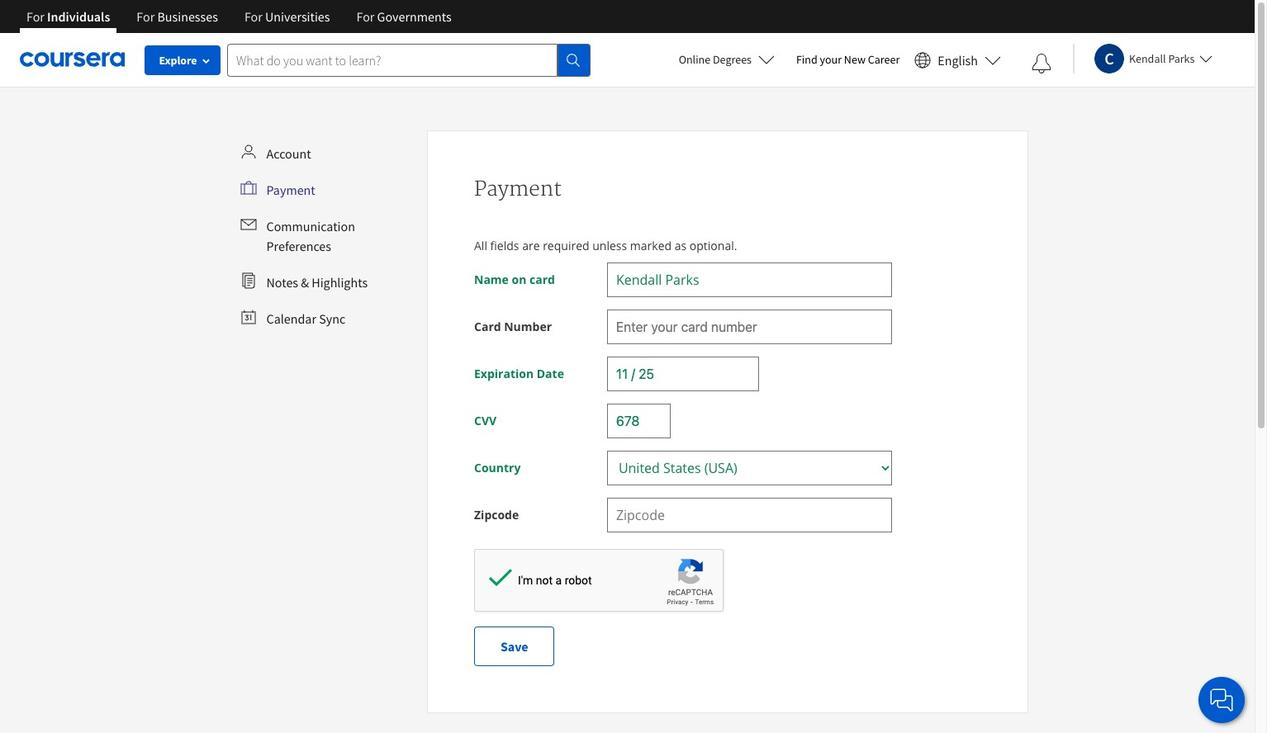 Task type: vqa. For each thing, say whether or not it's contained in the screenshot.
Coursera Plus LINK in the bottom of the page
no



Task type: describe. For each thing, give the bounding box(es) containing it.
notes & highlights
[[267, 274, 368, 291]]

new
[[845, 52, 866, 67]]

are
[[522, 238, 540, 254]]

english
[[938, 52, 979, 68]]

for for universities
[[245, 8, 263, 25]]

save button
[[474, 627, 555, 667]]

online degrees
[[679, 52, 752, 67]]

calendar sync
[[267, 311, 346, 327]]

businesses
[[157, 8, 218, 25]]

banner navigation
[[13, 0, 465, 45]]

notes & highlights link
[[234, 266, 421, 299]]

account link
[[234, 137, 421, 170]]

for for governments
[[357, 8, 375, 25]]

unless
[[593, 238, 627, 254]]

explore
[[159, 53, 197, 68]]

required
[[543, 238, 590, 254]]

zipcode
[[474, 508, 519, 523]]

preferences
[[267, 238, 331, 255]]

country
[[474, 460, 521, 476]]

card
[[474, 319, 501, 335]]

number
[[504, 319, 552, 335]]

communication preferences
[[267, 218, 355, 255]]

card number
[[474, 319, 552, 335]]

Name on card text field
[[607, 263, 893, 298]]

fields
[[491, 238, 520, 254]]

kendall
[[1130, 51, 1167, 66]]

all
[[474, 238, 488, 254]]

expiration
[[474, 366, 534, 382]]

career
[[869, 52, 900, 67]]

coursera image
[[20, 46, 125, 73]]

degrees
[[713, 52, 752, 67]]

card
[[530, 272, 555, 288]]

save
[[501, 639, 529, 655]]

all fields are required unless marked as optional.
[[474, 238, 738, 254]]

online
[[679, 52, 711, 67]]

chat with us image
[[1209, 688, 1236, 714]]

sync
[[319, 311, 346, 327]]

communication
[[267, 218, 355, 235]]

calendar
[[267, 311, 317, 327]]

payment inside menu
[[267, 182, 316, 198]]

Zipcode text field
[[607, 498, 893, 533]]



Task type: locate. For each thing, give the bounding box(es) containing it.
account
[[267, 145, 311, 162]]

for governments
[[357, 8, 452, 25]]

find
[[797, 52, 818, 67]]

find your new career
[[797, 52, 900, 67]]

menu containing account
[[234, 137, 421, 336]]

payment down account
[[267, 182, 316, 198]]

explore button
[[145, 45, 221, 75]]

payment up are
[[474, 177, 562, 203]]

parks
[[1169, 51, 1196, 66]]

find your new career link
[[788, 50, 909, 70]]

online degrees button
[[666, 41, 788, 78]]

1 for from the left
[[26, 8, 45, 25]]

payment
[[474, 177, 562, 203], [267, 182, 316, 198]]

1 horizontal spatial payment
[[474, 177, 562, 203]]

highlights
[[312, 274, 368, 291]]

expiration date
[[474, 366, 564, 382]]

What do you want to learn? text field
[[227, 43, 558, 76]]

for individuals
[[26, 8, 110, 25]]

for left the "governments"
[[357, 8, 375, 25]]

optional.
[[690, 238, 738, 254]]

3 for from the left
[[245, 8, 263, 25]]

for universities
[[245, 8, 330, 25]]

notes
[[267, 274, 298, 291]]

communication preferences link
[[234, 210, 421, 263]]

marked
[[630, 238, 672, 254]]

for for individuals
[[26, 8, 45, 25]]

2 for from the left
[[137, 8, 155, 25]]

your
[[820, 52, 842, 67]]

&
[[301, 274, 309, 291]]

4 for from the left
[[357, 8, 375, 25]]

english button
[[909, 33, 1008, 87]]

for left universities
[[245, 8, 263, 25]]

for left individuals
[[26, 8, 45, 25]]

name on card
[[474, 272, 555, 288]]

cvv
[[474, 413, 497, 429]]

show notifications image
[[1032, 54, 1052, 74]]

date
[[537, 366, 564, 382]]

None search field
[[227, 43, 591, 76]]

name
[[474, 272, 509, 288]]

for for businesses
[[137, 8, 155, 25]]

on
[[512, 272, 527, 288]]

0 horizontal spatial payment
[[267, 182, 316, 198]]

individuals
[[47, 8, 110, 25]]

as
[[675, 238, 687, 254]]

for businesses
[[137, 8, 218, 25]]

universities
[[265, 8, 330, 25]]

c
[[1105, 48, 1115, 68]]

governments
[[377, 8, 452, 25]]

kendall parks
[[1130, 51, 1196, 66]]

payment link
[[234, 174, 421, 207]]

for left businesses
[[137, 8, 155, 25]]

menu
[[234, 137, 421, 336]]

calendar sync link
[[234, 303, 421, 336]]

for
[[26, 8, 45, 25], [137, 8, 155, 25], [245, 8, 263, 25], [357, 8, 375, 25]]



